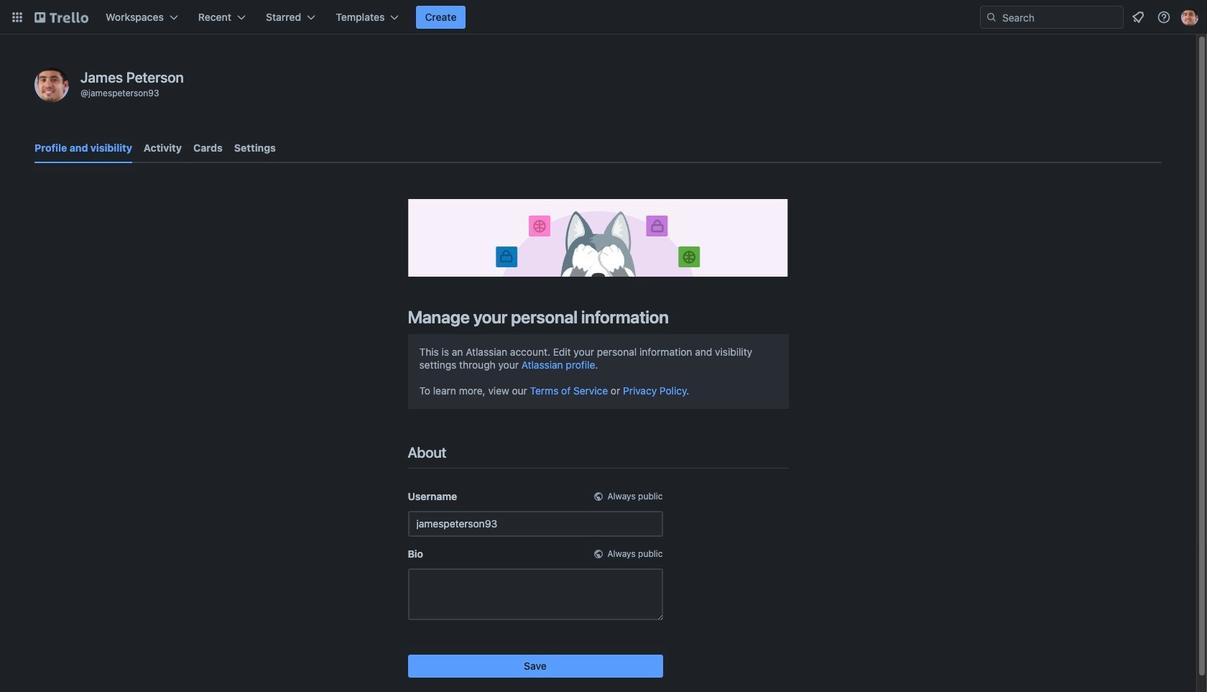 Task type: describe. For each thing, give the bounding box(es) containing it.
james peterson (jamespeterson93) image inside the primary element
[[1182, 9, 1199, 26]]

primary element
[[0, 0, 1208, 35]]

back to home image
[[35, 6, 88, 29]]

1 vertical spatial james peterson (jamespeterson93) image
[[35, 68, 69, 102]]

search image
[[986, 12, 998, 23]]

open information menu image
[[1157, 10, 1172, 24]]



Task type: locate. For each thing, give the bounding box(es) containing it.
0 notifications image
[[1130, 9, 1147, 26]]

1 horizontal spatial james peterson (jamespeterson93) image
[[1182, 9, 1199, 26]]

0 vertical spatial james peterson (jamespeterson93) image
[[1182, 9, 1199, 26]]

None text field
[[408, 511, 663, 537], [408, 568, 663, 620], [408, 511, 663, 537], [408, 568, 663, 620]]

james peterson (jamespeterson93) image right the open information menu icon
[[1182, 9, 1199, 26]]

james peterson (jamespeterson93) image
[[1182, 9, 1199, 26], [35, 68, 69, 102]]

james peterson (jamespeterson93) image down back to home image
[[35, 68, 69, 102]]

Search field
[[981, 6, 1124, 29]]

0 horizontal spatial james peterson (jamespeterson93) image
[[35, 68, 69, 102]]



Task type: vqa. For each thing, say whether or not it's contained in the screenshot.
right James Peterson (jamespeterson93) ICON
yes



